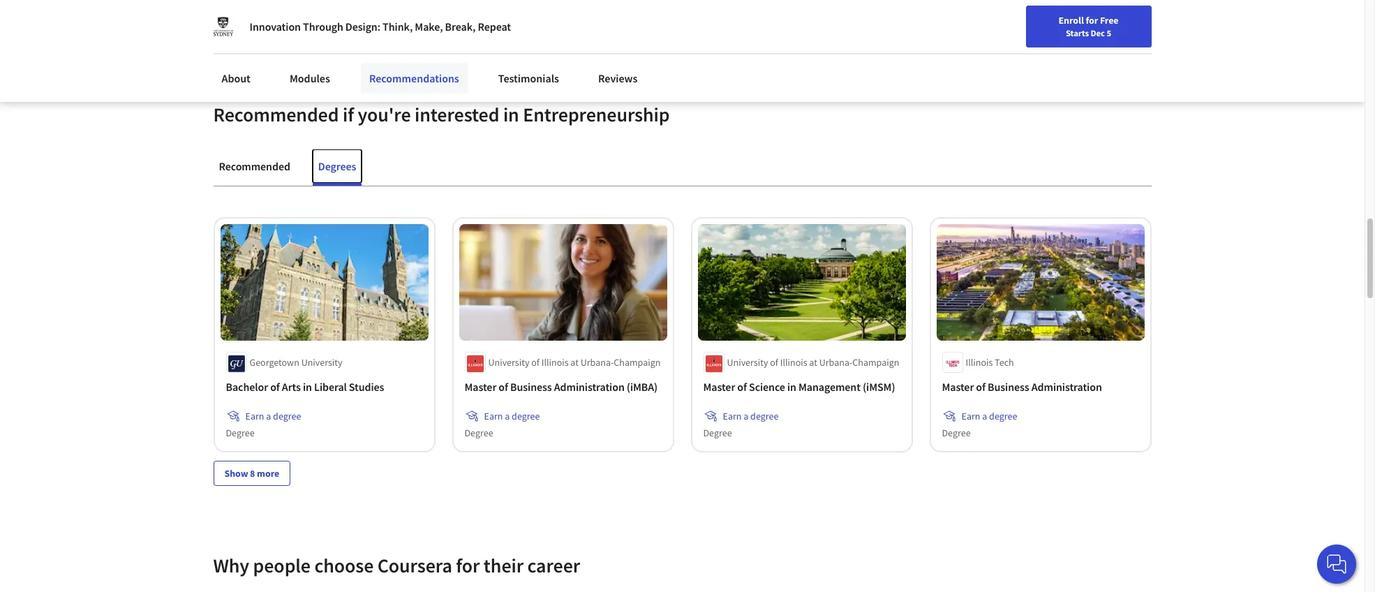 Task type: vqa. For each thing, say whether or not it's contained in the screenshot.
Master of Science in Management (iMSM) Earn a degree
yes



Task type: locate. For each thing, give the bounding box(es) containing it.
earn a degree down science on the right of page
[[723, 410, 779, 423]]

0 horizontal spatial university
[[301, 356, 343, 369]]

entrepreneurship
[[523, 102, 670, 127]]

show 8 more button
[[213, 461, 291, 486]]

earn a degree down master of business administration
[[962, 410, 1018, 423]]

0 vertical spatial for
[[1086, 14, 1099, 27]]

0 horizontal spatial at
[[571, 356, 579, 369]]

0 horizontal spatial administration
[[554, 380, 625, 394]]

collection element
[[205, 186, 1160, 509]]

at up master of business administration (imba) link
[[571, 356, 579, 369]]

a down master of business administration
[[983, 410, 988, 423]]

show
[[225, 467, 248, 480]]

degree down master of business administration
[[990, 410, 1018, 423]]

3 earn from the left
[[723, 410, 742, 423]]

master of science in management (imsm) link
[[704, 379, 901, 396]]

4 degree from the left
[[943, 427, 971, 440]]

illinois for in
[[781, 356, 808, 369]]

1 horizontal spatial champaign
[[853, 356, 900, 369]]

1 earn from the left
[[245, 410, 264, 423]]

recommendation tabs tab list
[[213, 149, 1152, 186]]

earn a degree
[[245, 410, 301, 423], [484, 410, 540, 423], [723, 410, 779, 423], [962, 410, 1018, 423]]

4 earn from the left
[[962, 410, 981, 423]]

degree
[[273, 410, 301, 423], [512, 410, 540, 423], [751, 410, 779, 423], [990, 410, 1018, 423]]

a for master of business administration (imba)
[[505, 410, 510, 423]]

1 university of illinois at urbana-champaign from the left
[[489, 356, 661, 369]]

a down bachelor
[[266, 410, 271, 423]]

champaign
[[614, 356, 661, 369], [853, 356, 900, 369]]

business for master of business administration
[[988, 380, 1030, 394]]

1 horizontal spatial administration
[[1032, 380, 1103, 394]]

in down 'testimonials' link at top left
[[503, 102, 519, 127]]

their
[[484, 553, 524, 579]]

2 university from the left
[[489, 356, 530, 369]]

3 earn a degree from the left
[[723, 410, 779, 423]]

1 illinois from the left
[[542, 356, 569, 369]]

2 horizontal spatial in
[[788, 380, 797, 394]]

administration for master of business administration (imba)
[[554, 380, 625, 394]]

a for master of business administration
[[983, 410, 988, 423]]

illinois for administration
[[542, 356, 569, 369]]

earn for master of science in management (imsm)
[[723, 410, 742, 423]]

management
[[799, 380, 861, 394]]

champaign up '(imsm)'
[[853, 356, 900, 369]]

1 horizontal spatial university of illinois at urbana-champaign
[[727, 356, 900, 369]]

university of illinois at urbana-champaign up master of business administration (imba) link
[[489, 356, 661, 369]]

champaign up '(imba)'
[[614, 356, 661, 369]]

degree for master of science in management (imsm)
[[704, 427, 732, 440]]

2 at from the left
[[810, 356, 818, 369]]

3 master from the left
[[943, 380, 975, 394]]

degree for (imba)
[[512, 410, 540, 423]]

your
[[998, 44, 1016, 57]]

career
[[528, 553, 580, 579]]

english
[[1097, 44, 1131, 58]]

degree down the arts
[[273, 410, 301, 423]]

degree
[[226, 427, 255, 440], [465, 427, 493, 440], [704, 427, 732, 440], [943, 427, 971, 440]]

at
[[571, 356, 579, 369], [810, 356, 818, 369]]

1 a from the left
[[266, 410, 271, 423]]

2 horizontal spatial university
[[727, 356, 769, 369]]

urbana- up master of business administration (imba) link
[[581, 356, 614, 369]]

a
[[266, 410, 271, 423], [505, 410, 510, 423], [744, 410, 749, 423], [983, 410, 988, 423]]

0 horizontal spatial champaign
[[614, 356, 661, 369]]

2 administration from the left
[[1032, 380, 1103, 394]]

1 horizontal spatial illinois
[[781, 356, 808, 369]]

urbana- up management
[[820, 356, 853, 369]]

recommended button
[[213, 149, 296, 183]]

0 vertical spatial recommended
[[213, 102, 339, 127]]

2 earn from the left
[[484, 410, 503, 423]]

earn a degree for master of science in management (imsm)
[[723, 410, 779, 423]]

1 master from the left
[[465, 380, 497, 394]]

2 horizontal spatial illinois
[[966, 356, 993, 369]]

master
[[465, 380, 497, 394], [704, 380, 736, 394], [943, 380, 975, 394]]

enroll
[[1059, 14, 1085, 27]]

design:
[[346, 20, 381, 34]]

university
[[301, 356, 343, 369], [489, 356, 530, 369], [727, 356, 769, 369]]

2 degree from the left
[[465, 427, 493, 440]]

None search field
[[199, 37, 534, 65]]

university of illinois at urbana-champaign up master of science in management (imsm) link
[[727, 356, 900, 369]]

university up bachelor of arts in liberal studies "link"
[[301, 356, 343, 369]]

3 a from the left
[[744, 410, 749, 423]]

degree down science on the right of page
[[751, 410, 779, 423]]

choose
[[315, 553, 374, 579]]

0 horizontal spatial urbana-
[[581, 356, 614, 369]]

find your new career
[[978, 44, 1065, 57]]

about link
[[213, 63, 259, 94]]

illinois
[[542, 356, 569, 369], [781, 356, 808, 369], [966, 356, 993, 369]]

about
[[222, 71, 251, 85]]

degree down master of business administration (imba)
[[512, 410, 540, 423]]

a down master of business administration (imba)
[[505, 410, 510, 423]]

illinois left tech at the right of page
[[966, 356, 993, 369]]

for left their
[[456, 553, 480, 579]]

of for master of business administration (imba) link
[[499, 380, 508, 394]]

1 earn a degree from the left
[[245, 410, 301, 423]]

earn a degree down master of business administration (imba)
[[484, 410, 540, 423]]

university of illinois at urbana-champaign
[[489, 356, 661, 369], [727, 356, 900, 369]]

recommendations
[[369, 71, 459, 85]]

3 degree from the left
[[704, 427, 732, 440]]

1 at from the left
[[571, 356, 579, 369]]

a down master of science in management (imsm)
[[744, 410, 749, 423]]

0 horizontal spatial in
[[303, 380, 312, 394]]

2 master from the left
[[704, 380, 736, 394]]

master of business administration link
[[943, 379, 1139, 396]]

university up science on the right of page
[[727, 356, 769, 369]]

reviews link
[[590, 63, 646, 94]]

1 horizontal spatial for
[[1086, 14, 1099, 27]]

2 urbana- from the left
[[820, 356, 853, 369]]

1 university from the left
[[301, 356, 343, 369]]

of inside "link"
[[270, 380, 280, 394]]

3 degree from the left
[[751, 410, 779, 423]]

modules
[[290, 71, 330, 85]]

1 champaign from the left
[[614, 356, 661, 369]]

1 degree from the left
[[226, 427, 255, 440]]

in inside "link"
[[303, 380, 312, 394]]

more
[[257, 467, 279, 480]]

of
[[532, 356, 540, 369], [771, 356, 779, 369], [270, 380, 280, 394], [499, 380, 508, 394], [738, 380, 747, 394], [977, 380, 986, 394]]

urbana- for (imba)
[[581, 356, 614, 369]]

0 horizontal spatial illinois
[[542, 356, 569, 369]]

bachelor
[[226, 380, 268, 394]]

1 horizontal spatial urbana-
[[820, 356, 853, 369]]

recommended
[[213, 102, 339, 127], [219, 159, 290, 173]]

3 university from the left
[[727, 356, 769, 369]]

earn
[[245, 410, 264, 423], [484, 410, 503, 423], [723, 410, 742, 423], [962, 410, 981, 423]]

recommended inside button
[[219, 159, 290, 173]]

universities
[[224, 7, 279, 21]]

administration
[[554, 380, 625, 394], [1032, 380, 1103, 394]]

business
[[511, 380, 552, 394], [988, 380, 1030, 394]]

1 administration from the left
[[554, 380, 625, 394]]

in right the arts
[[303, 380, 312, 394]]

1 horizontal spatial business
[[988, 380, 1030, 394]]

in
[[503, 102, 519, 127], [303, 380, 312, 394], [788, 380, 797, 394]]

degree for bachelor of arts in liberal studies
[[226, 427, 255, 440]]

2 champaign from the left
[[853, 356, 900, 369]]

science
[[749, 380, 786, 394]]

for
[[1086, 14, 1099, 27], [456, 553, 480, 579]]

illinois tech
[[966, 356, 1015, 369]]

of for master of business administration link
[[977, 380, 986, 394]]

8
[[250, 467, 255, 480]]

1 business from the left
[[511, 380, 552, 394]]

liberal
[[314, 380, 347, 394]]

0 horizontal spatial master
[[465, 380, 497, 394]]

1 horizontal spatial university
[[489, 356, 530, 369]]

2 a from the left
[[505, 410, 510, 423]]

1 horizontal spatial at
[[810, 356, 818, 369]]

why people choose coursera for their career
[[213, 553, 580, 579]]

in right science on the right of page
[[788, 380, 797, 394]]

0 horizontal spatial business
[[511, 380, 552, 394]]

for up dec
[[1086, 14, 1099, 27]]

university for master of science in management (imsm)
[[727, 356, 769, 369]]

1 horizontal spatial in
[[503, 102, 519, 127]]

through
[[303, 20, 343, 34]]

2 illinois from the left
[[781, 356, 808, 369]]

1 degree from the left
[[273, 410, 301, 423]]

earn a degree for master of business administration
[[962, 410, 1018, 423]]

english button
[[1072, 28, 1157, 73]]

university up master of business administration (imba)
[[489, 356, 530, 369]]

4 earn a degree from the left
[[962, 410, 1018, 423]]

4 degree from the left
[[990, 410, 1018, 423]]

0 horizontal spatial for
[[456, 553, 480, 579]]

master for master of business administration
[[943, 380, 975, 394]]

at up master of science in management (imsm) link
[[810, 356, 818, 369]]

master for master of business administration (imba)
[[465, 380, 497, 394]]

bachelor of arts in liberal studies link
[[226, 379, 423, 396]]

earn for master of business administration
[[962, 410, 981, 423]]

find your new career link
[[971, 42, 1072, 59]]

illinois up master of science in management (imsm)
[[781, 356, 808, 369]]

2 degree from the left
[[512, 410, 540, 423]]

urbana-
[[581, 356, 614, 369], [820, 356, 853, 369]]

2 horizontal spatial master
[[943, 380, 975, 394]]

illinois up master of business administration (imba)
[[542, 356, 569, 369]]

1 vertical spatial recommended
[[219, 159, 290, 173]]

1 urbana- from the left
[[581, 356, 614, 369]]

administration for master of business administration
[[1032, 380, 1103, 394]]

dec
[[1091, 27, 1106, 38]]

earn a degree down the arts
[[245, 410, 301, 423]]

1 horizontal spatial master
[[704, 380, 736, 394]]

modules link
[[281, 63, 339, 94]]

0 horizontal spatial university of illinois at urbana-champaign
[[489, 356, 661, 369]]

master of business administration (imba) link
[[465, 379, 662, 396]]

2 university of illinois at urbana-champaign from the left
[[727, 356, 900, 369]]

show 8 more
[[225, 467, 279, 480]]

recommended for recommended
[[219, 159, 290, 173]]

a for bachelor of arts in liberal studies
[[266, 410, 271, 423]]

earn a degree for bachelor of arts in liberal studies
[[245, 410, 301, 423]]

tech
[[995, 356, 1015, 369]]

4 a from the left
[[983, 410, 988, 423]]

2 earn a degree from the left
[[484, 410, 540, 423]]

master of science in management (imsm)
[[704, 380, 896, 394]]

2 business from the left
[[988, 380, 1030, 394]]

free
[[1101, 14, 1119, 27]]

bachelor of arts in liberal studies
[[226, 380, 384, 394]]



Task type: describe. For each thing, give the bounding box(es) containing it.
think,
[[383, 20, 413, 34]]

find
[[978, 44, 996, 57]]

university for master of business administration (imba)
[[489, 356, 530, 369]]

(imsm)
[[863, 380, 896, 394]]

coursera
[[378, 553, 452, 579]]

you're
[[358, 102, 411, 127]]

master of business administration
[[943, 380, 1103, 394]]

arts
[[282, 380, 301, 394]]

studies
[[349, 380, 384, 394]]

reviews
[[599, 71, 638, 85]]

degree for master of business administration
[[943, 427, 971, 440]]

the university of sydney image
[[213, 17, 233, 36]]

new
[[1018, 44, 1036, 57]]

recommended if you're interested in entrepreneurship
[[213, 102, 670, 127]]

chat with us image
[[1326, 553, 1349, 576]]

starts
[[1066, 27, 1090, 38]]

break,
[[445, 20, 476, 34]]

georgetown university
[[250, 356, 343, 369]]

testimonials link
[[490, 63, 568, 94]]

make,
[[415, 20, 443, 34]]

a for master of science in management (imsm)
[[744, 410, 749, 423]]

georgetown
[[250, 356, 300, 369]]

earn for bachelor of arts in liberal studies
[[245, 410, 264, 423]]

champaign for management
[[853, 356, 900, 369]]

1 vertical spatial for
[[456, 553, 480, 579]]

degrees
[[318, 159, 356, 173]]

for universities
[[207, 7, 279, 21]]

interested
[[415, 102, 500, 127]]

repeat
[[478, 20, 511, 34]]

at for administration
[[571, 356, 579, 369]]

(imba)
[[627, 380, 658, 394]]

in for bachelor of arts in liberal studies
[[303, 380, 312, 394]]

university of illinois at urbana-champaign for in
[[727, 356, 900, 369]]

5
[[1107, 27, 1112, 38]]

recommended for recommended if you're interested in entrepreneurship
[[213, 102, 339, 127]]

innovation
[[250, 20, 301, 34]]

if
[[343, 102, 354, 127]]

in for master of science in management (imsm)
[[788, 380, 797, 394]]

degree for liberal
[[273, 410, 301, 423]]

career
[[1038, 44, 1065, 57]]

degrees button
[[313, 149, 362, 183]]

business for master of business administration (imba)
[[511, 380, 552, 394]]

for inside enroll for free starts dec 5
[[1086, 14, 1099, 27]]

3 illinois from the left
[[966, 356, 993, 369]]

people
[[253, 553, 311, 579]]

of for master of science in management (imsm) link
[[738, 380, 747, 394]]

degree for management
[[751, 410, 779, 423]]

champaign for (imba)
[[614, 356, 661, 369]]

degree for master of business administration (imba)
[[465, 427, 493, 440]]

at for in
[[810, 356, 818, 369]]

urbana- for management
[[820, 356, 853, 369]]

testimonials
[[499, 71, 559, 85]]

earn a degree for master of business administration (imba)
[[484, 410, 540, 423]]

recommendations link
[[361, 63, 468, 94]]

master for master of science in management (imsm)
[[704, 380, 736, 394]]

innovation through design: think, make, break, repeat
[[250, 20, 511, 34]]

why
[[213, 553, 249, 579]]

of for bachelor of arts in liberal studies "link"
[[270, 380, 280, 394]]

for
[[207, 7, 222, 21]]

earn for master of business administration (imba)
[[484, 410, 503, 423]]

master of business administration (imba)
[[465, 380, 658, 394]]

enroll for free starts dec 5
[[1059, 14, 1119, 38]]

university of illinois at urbana-champaign for administration
[[489, 356, 661, 369]]



